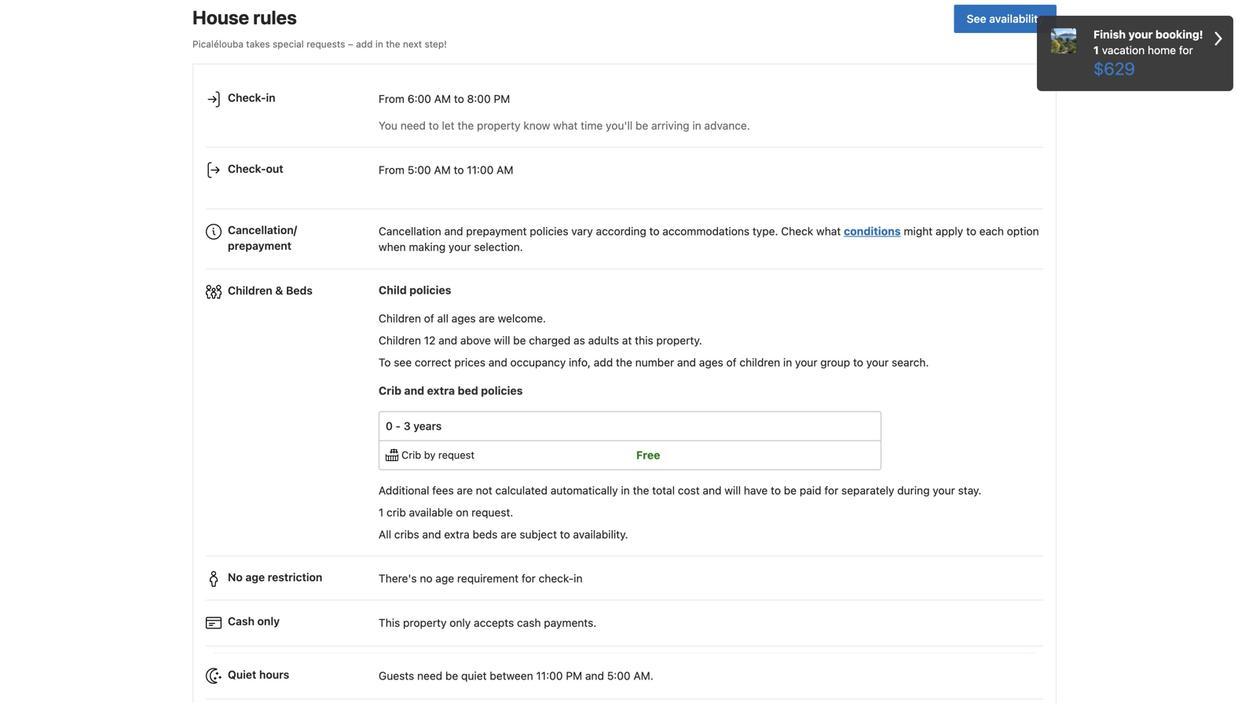 Task type: vqa. For each thing, say whether or not it's contained in the screenshot.
Accessibility for Property Accessibility
no



Task type: describe. For each thing, give the bounding box(es) containing it.
the down at
[[616, 356, 632, 369]]

1 horizontal spatial policies
[[481, 384, 523, 397]]

guests
[[379, 669, 414, 682]]

children of all ages are welcome.
[[379, 312, 546, 325]]

1 vertical spatial property
[[403, 616, 447, 629]]

additional
[[379, 484, 429, 497]]

accepts
[[474, 616, 514, 629]]

each
[[979, 225, 1004, 238]]

the left total
[[633, 484, 649, 497]]

this property only accepts cash payments.
[[379, 616, 597, 629]]

cancellation and prepayment policies vary according to accommodations type. check what conditions
[[379, 225, 901, 238]]

0 horizontal spatial age
[[245, 571, 265, 584]]

might
[[904, 225, 933, 238]]

no age restriction
[[228, 571, 322, 584]]

1 vertical spatial extra
[[444, 528, 470, 541]]

vacation
[[1102, 44, 1145, 57]]

need for guests
[[417, 669, 442, 682]]

12
[[424, 334, 436, 347]]

requests
[[307, 38, 345, 49]]

be left paid
[[784, 484, 797, 497]]

cash
[[228, 615, 255, 628]]

to right according
[[649, 225, 660, 238]]

and right 12
[[438, 334, 457, 347]]

-
[[396, 420, 401, 432]]

from for from 5:00 am to 11:00 am
[[379, 163, 405, 176]]

child policies
[[379, 284, 451, 297]]

0 horizontal spatial will
[[494, 334, 510, 347]]

and down see
[[404, 384, 424, 397]]

to inside might apply to each option when making your selection.
[[966, 225, 976, 238]]

for inside finish your booking! 1 vacation home for $629
[[1179, 44, 1193, 57]]

finish
[[1094, 28, 1126, 41]]

between
[[490, 669, 533, 682]]

know
[[523, 119, 550, 132]]

1 crib available on request.
[[379, 506, 513, 519]]

children & beds
[[228, 284, 313, 297]]

1 horizontal spatial only
[[450, 616, 471, 629]]

conditions link
[[844, 225, 901, 238]]

picalélouba takes special requests – add in the next step!
[[192, 38, 447, 49]]

from for from 6:00 am to 8:00 pm
[[379, 92, 405, 105]]

check-out
[[228, 162, 283, 175]]

see availability
[[967, 12, 1044, 25]]

1 inside finish your booking! 1 vacation home for $629
[[1094, 44, 1099, 57]]

might apply to each option when making your selection.
[[379, 225, 1039, 254]]

let
[[442, 119, 455, 132]]

2 horizontal spatial policies
[[530, 225, 568, 238]]

1 horizontal spatial age
[[436, 572, 454, 585]]

–
[[348, 38, 353, 49]]

be left quiet
[[445, 669, 458, 682]]

out
[[266, 162, 283, 175]]

charged
[[529, 334, 571, 347]]

cancellation/ prepayment
[[228, 224, 297, 252]]

option
[[1007, 225, 1039, 238]]

to
[[379, 356, 391, 369]]

home
[[1148, 44, 1176, 57]]

occupancy
[[510, 356, 566, 369]]

prepayment inside cancellation/ prepayment
[[228, 239, 292, 252]]

quiet hours
[[228, 668, 289, 681]]

paid
[[800, 484, 821, 497]]

see
[[394, 356, 412, 369]]

0 horizontal spatial for
[[522, 572, 536, 585]]

check
[[781, 225, 813, 238]]

your left search.
[[866, 356, 889, 369]]

and right prices
[[488, 356, 507, 369]]

picalélouba
[[192, 38, 243, 49]]

not
[[476, 484, 492, 497]]

in right the arriving
[[692, 119, 701, 132]]

this
[[379, 616, 400, 629]]

years
[[413, 420, 442, 432]]

0 horizontal spatial only
[[257, 615, 280, 628]]

pm
[[566, 669, 582, 682]]

automatically
[[551, 484, 618, 497]]

all
[[379, 528, 391, 541]]

your inside might apply to each option when making your selection.
[[449, 241, 471, 254]]

in down takes
[[266, 91, 275, 104]]

this
[[635, 334, 653, 347]]

0 vertical spatial extra
[[427, 384, 455, 397]]

2 vertical spatial are
[[501, 528, 517, 541]]

welcome.
[[498, 312, 546, 325]]

and down the property.
[[677, 356, 696, 369]]

1 vertical spatial what
[[816, 225, 841, 238]]

as
[[574, 334, 585, 347]]

0 vertical spatial ages
[[451, 312, 476, 325]]

no
[[420, 572, 433, 585]]

and up making
[[444, 225, 463, 238]]

type.
[[753, 225, 778, 238]]

0
[[386, 420, 393, 432]]

stay.
[[958, 484, 982, 497]]

6:00 am
[[408, 92, 451, 105]]

in left total
[[621, 484, 630, 497]]

at
[[622, 334, 632, 347]]

in right children
[[783, 356, 792, 369]]

number
[[635, 356, 674, 369]]

you
[[379, 119, 398, 132]]

payments.
[[544, 616, 597, 629]]

adults
[[588, 334, 619, 347]]

during
[[897, 484, 930, 497]]

you'll
[[606, 119, 633, 132]]

cash only
[[228, 615, 280, 628]]



Task type: locate. For each thing, give the bounding box(es) containing it.
2 check- from the top
[[228, 162, 266, 175]]

your
[[1129, 28, 1153, 41], [449, 241, 471, 254], [795, 356, 817, 369], [866, 356, 889, 369], [933, 484, 955, 497]]

0 vertical spatial are
[[479, 312, 495, 325]]

and right pm
[[585, 669, 604, 682]]

0 vertical spatial children
[[228, 284, 272, 297]]

calculated
[[495, 484, 548, 497]]

in
[[375, 38, 383, 49], [266, 91, 275, 104], [692, 119, 701, 132], [783, 356, 792, 369], [621, 484, 630, 497], [574, 572, 583, 585]]

crib for crib and extra bed policies
[[379, 384, 401, 397]]

cash
[[517, 616, 541, 629]]

children
[[740, 356, 780, 369]]

property right this
[[403, 616, 447, 629]]

finish your booking! 1 vacation home for $629
[[1094, 28, 1203, 79]]

availability.
[[573, 528, 628, 541]]

see
[[967, 12, 986, 25]]

are left the not
[[457, 484, 473, 497]]

and right cost
[[703, 484, 722, 497]]

11:00 am
[[467, 163, 513, 176]]

crib and extra bed policies
[[379, 384, 523, 397]]

booking!
[[1156, 28, 1203, 41]]

restriction
[[268, 571, 322, 584]]

1 vertical spatial 1
[[379, 506, 384, 519]]

search.
[[892, 356, 929, 369]]

children 12 and above will be charged as adults at this property.
[[379, 334, 702, 347]]

check- up cancellation/
[[228, 162, 266, 175]]

to left let
[[429, 119, 439, 132]]

hours
[[259, 668, 289, 681]]

0 horizontal spatial of
[[424, 312, 434, 325]]

1 horizontal spatial add
[[594, 356, 613, 369]]

for left check-
[[522, 572, 536, 585]]

special
[[273, 38, 304, 49]]

1 horizontal spatial what
[[816, 225, 841, 238]]

1 vertical spatial ages
[[699, 356, 723, 369]]

1 vertical spatial will
[[725, 484, 741, 497]]

to up let
[[454, 92, 464, 105]]

0 - 3 years
[[386, 420, 442, 432]]

8:00 pm
[[467, 92, 510, 105]]

1 horizontal spatial will
[[725, 484, 741, 497]]

house rules
[[192, 6, 297, 28]]

for right paid
[[824, 484, 838, 497]]

guests need be quiet between 11:00 pm and 5:00 am.
[[379, 669, 653, 682]]

1 horizontal spatial 1
[[1094, 44, 1099, 57]]

ages right all
[[451, 312, 476, 325]]

cancellation
[[379, 225, 441, 238]]

1 vertical spatial for
[[824, 484, 838, 497]]

age right no on the left bottom
[[245, 571, 265, 584]]

1 vertical spatial add
[[594, 356, 613, 369]]

1 vertical spatial are
[[457, 484, 473, 497]]

0 vertical spatial 1
[[1094, 44, 1099, 57]]

1 left crib
[[379, 506, 384, 519]]

check- for in
[[228, 91, 266, 104]]

be right you'll at the top of the page
[[636, 119, 648, 132]]

for
[[1179, 44, 1193, 57], [824, 484, 838, 497], [522, 572, 536, 585]]

all cribs and extra beds are subject to availability.
[[379, 528, 628, 541]]

0 vertical spatial will
[[494, 334, 510, 347]]

$629
[[1094, 58, 1135, 79]]

cribs
[[394, 528, 419, 541]]

1 horizontal spatial ages
[[699, 356, 723, 369]]

available
[[409, 506, 453, 519]]

policies right bed
[[481, 384, 523, 397]]

and down available
[[422, 528, 441, 541]]

2 vertical spatial policies
[[481, 384, 523, 397]]

next
[[403, 38, 422, 49]]

1 horizontal spatial for
[[824, 484, 838, 497]]

on
[[456, 506, 469, 519]]

time
[[581, 119, 603, 132]]

0 horizontal spatial are
[[457, 484, 473, 497]]

house
[[192, 6, 249, 28]]

what right 'check'
[[816, 225, 841, 238]]

check-
[[228, 91, 266, 104], [228, 162, 266, 175]]

0 vertical spatial of
[[424, 312, 434, 325]]

what left time at the top left of the page
[[553, 119, 578, 132]]

are up above
[[479, 312, 495, 325]]

2 horizontal spatial for
[[1179, 44, 1193, 57]]

1 vertical spatial prepayment
[[228, 239, 292, 252]]

prices
[[454, 356, 486, 369]]

your up the vacation
[[1129, 28, 1153, 41]]

1 vertical spatial need
[[417, 669, 442, 682]]

0 vertical spatial from
[[379, 92, 405, 105]]

cost
[[678, 484, 700, 497]]

your right making
[[449, 241, 471, 254]]

0 horizontal spatial 1
[[379, 506, 384, 519]]

check- for out
[[228, 162, 266, 175]]

0 vertical spatial add
[[356, 38, 373, 49]]

in right –
[[375, 38, 383, 49]]

to left the each
[[966, 225, 976, 238]]

be down welcome.
[[513, 334, 526, 347]]

2 vertical spatial for
[[522, 572, 536, 585]]

crib
[[387, 506, 406, 519]]

need right the you
[[400, 119, 426, 132]]

and
[[444, 225, 463, 238], [438, 334, 457, 347], [488, 356, 507, 369], [677, 356, 696, 369], [404, 384, 424, 397], [703, 484, 722, 497], [422, 528, 441, 541], [585, 669, 604, 682]]

be
[[636, 119, 648, 132], [513, 334, 526, 347], [784, 484, 797, 497], [445, 669, 458, 682]]

property
[[477, 119, 520, 132], [403, 616, 447, 629]]

extra down on
[[444, 528, 470, 541]]

there's no age requirement for check-in
[[379, 572, 583, 585]]

2 horizontal spatial are
[[501, 528, 517, 541]]

of left children
[[726, 356, 737, 369]]

1 from from the top
[[379, 92, 405, 105]]

need for you
[[400, 119, 426, 132]]

from 5:00 am to 11:00 am
[[379, 163, 513, 176]]

your inside finish your booking! 1 vacation home for $629
[[1129, 28, 1153, 41]]

from left 5:00 am on the top left of the page
[[379, 163, 405, 176]]

add right –
[[356, 38, 373, 49]]

1 horizontal spatial of
[[726, 356, 737, 369]]

above
[[460, 334, 491, 347]]

check-in
[[228, 91, 275, 104]]

bed
[[458, 384, 478, 397]]

children up see
[[379, 334, 421, 347]]

property down 8:00 pm
[[477, 119, 520, 132]]

request
[[438, 449, 475, 461]]

advance.
[[704, 119, 750, 132]]

your left group
[[795, 356, 817, 369]]

info,
[[569, 356, 591, 369]]

of left all
[[424, 312, 434, 325]]

rightchevron image
[[1215, 27, 1222, 50]]

only right the 'cash'
[[257, 615, 280, 628]]

additional fees are not calculated automatically in the total cost and will have to be paid for separately during your stay.
[[379, 484, 982, 497]]

crib down to
[[379, 384, 401, 397]]

5:00
[[607, 669, 631, 682]]

1 vertical spatial crib
[[401, 449, 421, 461]]

1 vertical spatial of
[[726, 356, 737, 369]]

children for children & beds
[[228, 284, 272, 297]]

to right group
[[853, 356, 863, 369]]

policies up all
[[409, 284, 451, 297]]

1 check- from the top
[[228, 91, 266, 104]]

add down adults
[[594, 356, 613, 369]]

1 horizontal spatial are
[[479, 312, 495, 325]]

extra left bed
[[427, 384, 455, 397]]

&
[[275, 284, 283, 297]]

children left &
[[228, 284, 272, 297]]

prepayment
[[466, 225, 527, 238], [228, 239, 292, 252]]

prepayment up the selection.
[[466, 225, 527, 238]]

check- down takes
[[228, 91, 266, 104]]

0 vertical spatial check-
[[228, 91, 266, 104]]

will left have
[[725, 484, 741, 497]]

only left accepts
[[450, 616, 471, 629]]

0 horizontal spatial property
[[403, 616, 447, 629]]

your left stay.
[[933, 484, 955, 497]]

2 vertical spatial children
[[379, 334, 421, 347]]

property.
[[656, 334, 702, 347]]

3
[[404, 420, 411, 432]]

extra
[[427, 384, 455, 397], [444, 528, 470, 541]]

0 vertical spatial need
[[400, 119, 426, 132]]

to right 5:00 am on the top left of the page
[[454, 163, 464, 176]]

1 vertical spatial policies
[[409, 284, 451, 297]]

0 vertical spatial property
[[477, 119, 520, 132]]

from up the you
[[379, 92, 405, 105]]

children for children of all ages are welcome.
[[379, 312, 421, 325]]

the left next
[[386, 38, 400, 49]]

separately
[[841, 484, 894, 497]]

correct
[[415, 356, 451, 369]]

1 horizontal spatial property
[[477, 119, 520, 132]]

1 horizontal spatial prepayment
[[466, 225, 527, 238]]

0 vertical spatial for
[[1179, 44, 1193, 57]]

1 vertical spatial from
[[379, 163, 405, 176]]

crib for crib by request
[[401, 449, 421, 461]]

policies
[[530, 225, 568, 238], [409, 284, 451, 297], [481, 384, 523, 397]]

quiet
[[461, 669, 487, 682]]

to right subject
[[560, 528, 570, 541]]

0 horizontal spatial add
[[356, 38, 373, 49]]

total
[[652, 484, 675, 497]]

making
[[409, 241, 446, 254]]

0 horizontal spatial prepayment
[[228, 239, 292, 252]]

apply
[[936, 225, 963, 238]]

0 vertical spatial prepayment
[[466, 225, 527, 238]]

0 horizontal spatial policies
[[409, 284, 451, 297]]

in up payments.
[[574, 572, 583, 585]]

ages
[[451, 312, 476, 325], [699, 356, 723, 369]]

what
[[553, 119, 578, 132], [816, 225, 841, 238]]

availability
[[989, 12, 1044, 25]]

crib left by
[[401, 449, 421, 461]]

children for children 12 and above will be charged as adults at this property.
[[379, 334, 421, 347]]

to right have
[[771, 484, 781, 497]]

see availability button
[[954, 5, 1057, 33]]

1 vertical spatial children
[[379, 312, 421, 325]]

there's
[[379, 572, 417, 585]]

no
[[228, 571, 243, 584]]

requirement
[[457, 572, 519, 585]]

1 down finish
[[1094, 44, 1099, 57]]

the right let
[[458, 119, 474, 132]]

takes
[[246, 38, 270, 49]]

crib by request
[[401, 449, 475, 461]]

beds
[[473, 528, 498, 541]]

will right above
[[494, 334, 510, 347]]

0 vertical spatial what
[[553, 119, 578, 132]]

age right no
[[436, 572, 454, 585]]

policies left vary in the top of the page
[[530, 225, 568, 238]]

cancellation/
[[228, 224, 297, 237]]

subject
[[520, 528, 557, 541]]

by
[[424, 449, 436, 461]]

free
[[636, 449, 660, 462]]

0 horizontal spatial what
[[553, 119, 578, 132]]

ages down the property.
[[699, 356, 723, 369]]

1 vertical spatial check-
[[228, 162, 266, 175]]

0 horizontal spatial ages
[[451, 312, 476, 325]]

rules
[[253, 6, 297, 28]]

0 vertical spatial crib
[[379, 384, 401, 397]]

are right beds
[[501, 528, 517, 541]]

children down the child
[[379, 312, 421, 325]]

2 from from the top
[[379, 163, 405, 176]]

prepayment down cancellation/
[[228, 239, 292, 252]]

0 vertical spatial policies
[[530, 225, 568, 238]]

for down booking!
[[1179, 44, 1193, 57]]

need right guests
[[417, 669, 442, 682]]



